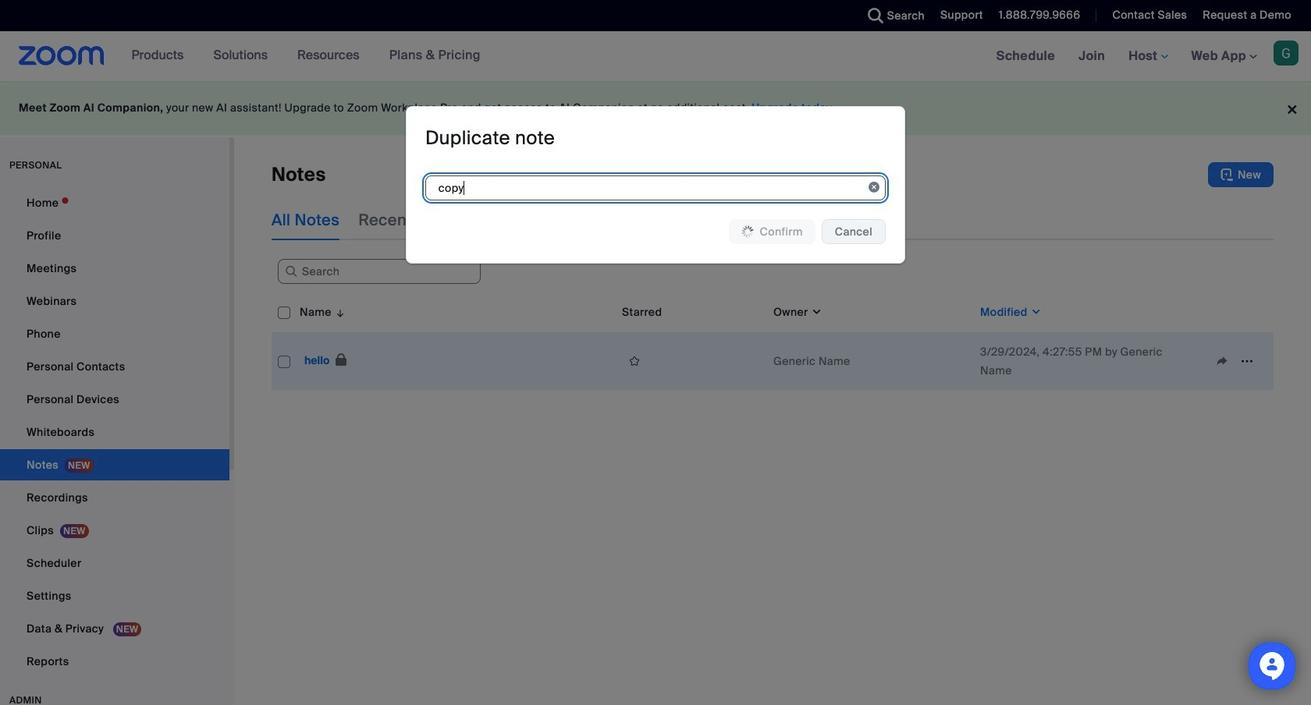 Task type: vqa. For each thing, say whether or not it's contained in the screenshot.
Zoom Interface Icon
no



Task type: locate. For each thing, give the bounding box(es) containing it.
footer
[[0, 81, 1311, 135]]

tabs of all notes page tab list
[[272, 200, 772, 240]]

personal menu menu
[[0, 187, 229, 679]]

banner
[[0, 31, 1311, 82]]

application
[[272, 292, 1274, 390], [622, 350, 761, 373]]

dialog
[[406, 106, 905, 264]]

heading
[[425, 125, 555, 150]]



Task type: describe. For each thing, give the bounding box(es) containing it.
Search text field
[[278, 259, 481, 284]]

product information navigation
[[120, 31, 492, 81]]

Note title text field
[[425, 175, 886, 200]]

meetings navigation
[[985, 31, 1311, 82]]

arrow down image
[[332, 303, 346, 322]]



